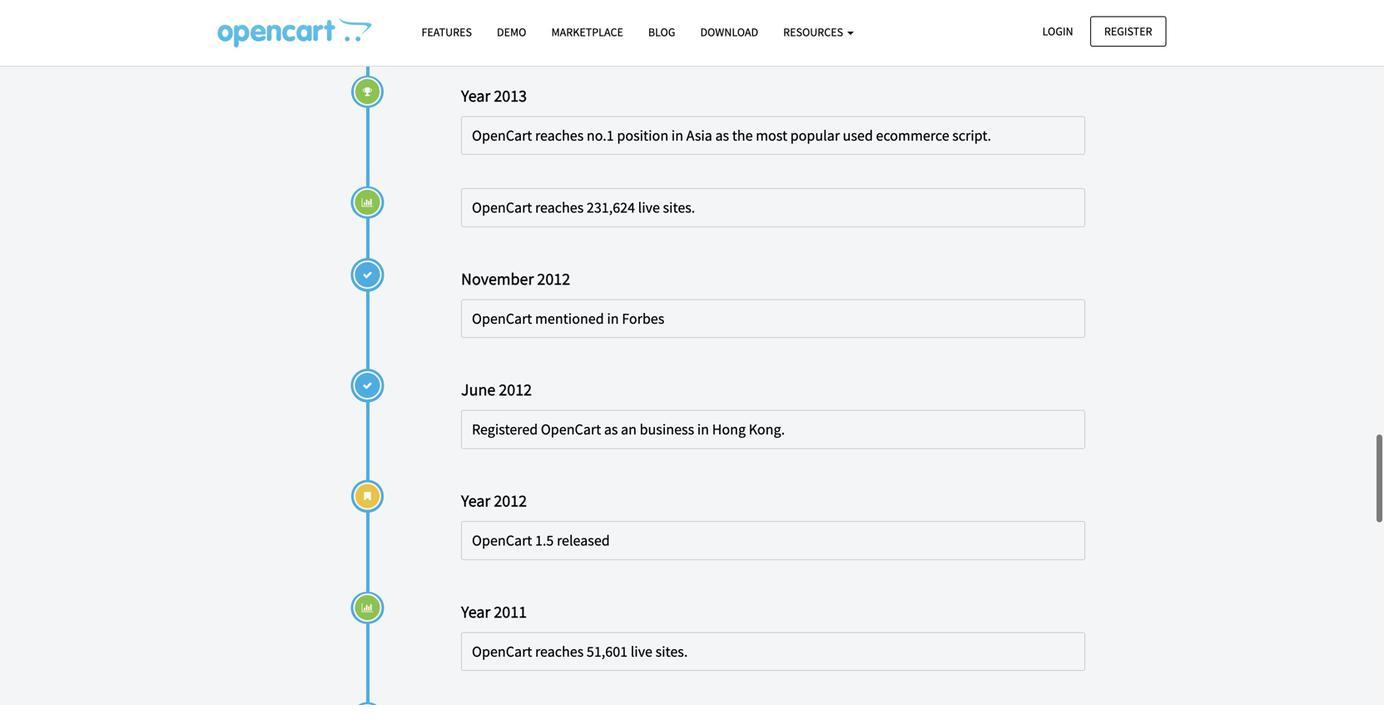 Task type: describe. For each thing, give the bounding box(es) containing it.
reaches for 2011
[[535, 642, 584, 661]]

sites. for opencart reaches 231,624 live sites.
[[663, 198, 695, 217]]

10,000
[[504, 15, 545, 34]]

1 horizontal spatial as
[[715, 126, 729, 145]]

registered opencart as an business in hong kong.
[[472, 420, 785, 439]]

an
[[621, 420, 637, 439]]

no.1
[[587, 126, 614, 145]]

blog link
[[636, 17, 688, 47]]

store
[[813, 15, 844, 34]]

released
[[557, 531, 610, 550]]

1.5
[[535, 531, 554, 550]]

used
[[843, 126, 873, 145]]

231,624
[[587, 198, 635, 217]]

position
[[617, 126, 669, 145]]

year for year 2013
[[461, 85, 491, 106]]

opencart for year 2011
[[472, 642, 532, 661]]

popular
[[790, 126, 840, 145]]

ecommerce
[[876, 126, 949, 145]]

download
[[700, 25, 758, 40]]

to
[[661, 15, 674, 34]]

1 vertical spatial in
[[607, 309, 619, 328]]

2012 for november 2012
[[537, 268, 570, 289]]

reaches for 2013
[[535, 126, 584, 145]]

demo
[[497, 25, 526, 40]]

script.
[[952, 126, 991, 145]]

the
[[732, 126, 753, 145]]

opencart 1.5 released
[[472, 531, 610, 550]]

0 horizontal spatial as
[[604, 420, 618, 439]]

hong
[[712, 420, 746, 439]]

demo link
[[484, 17, 539, 47]]

year for year 2012
[[461, 490, 491, 511]]

register link
[[1090, 16, 1167, 47]]

mentioned
[[535, 309, 604, 328]]

features
[[422, 25, 472, 40]]

2013
[[494, 85, 527, 106]]

blog
[[648, 25, 675, 40]]

opencart for year 2013
[[472, 126, 532, 145]]

kong.
[[749, 420, 785, 439]]

register
[[1104, 24, 1152, 39]]



Task type: vqa. For each thing, say whether or not it's contained in the screenshot.


Task type: locate. For each thing, give the bounding box(es) containing it.
51,601
[[587, 642, 628, 661]]

0 vertical spatial reaches
[[535, 126, 584, 145]]

in
[[672, 126, 683, 145], [607, 309, 619, 328], [697, 420, 709, 439]]

sites.
[[663, 198, 695, 217], [656, 642, 688, 661]]

2012 up "opencart mentioned in forbes"
[[537, 268, 570, 289]]

2 vertical spatial 2012
[[494, 490, 527, 511]]

year left 2011
[[461, 601, 491, 622]]

resources link
[[771, 17, 866, 47]]

0 vertical spatial year
[[461, 85, 491, 106]]

as
[[715, 126, 729, 145], [604, 420, 618, 439]]

most
[[756, 126, 787, 145]]

as left an
[[604, 420, 618, 439]]

1 vertical spatial year
[[461, 490, 491, 511]]

opencart reaches 231,624 live sites.
[[472, 198, 695, 217]]

2012 for year 2012
[[494, 490, 527, 511]]

2 vertical spatial reaches
[[535, 642, 584, 661]]

year
[[461, 85, 491, 106], [461, 490, 491, 511], [461, 601, 491, 622]]

year 2011
[[461, 601, 527, 622]]

1 vertical spatial reaches
[[535, 198, 584, 217]]

opencart down year 2011
[[472, 642, 532, 661]]

1 vertical spatial 2012
[[499, 379, 532, 400]]

november 2012
[[461, 268, 570, 289]]

asia
[[686, 126, 712, 145]]

forbes
[[622, 309, 664, 328]]

opencart down november
[[472, 309, 532, 328]]

2012 for june 2012
[[499, 379, 532, 400]]

reaches
[[535, 126, 584, 145], [535, 198, 584, 217], [535, 642, 584, 661]]

year left '2013'
[[461, 85, 491, 106]]

0 vertical spatial 2012
[[537, 268, 570, 289]]

3 year from the top
[[461, 601, 491, 622]]

login link
[[1028, 16, 1088, 47]]

year 2013
[[461, 85, 527, 106]]

in left forbes
[[607, 309, 619, 328]]

2 vertical spatial in
[[697, 420, 709, 439]]

added
[[618, 15, 658, 34]]

opencart
[[472, 126, 532, 145], [472, 198, 532, 217], [472, 309, 532, 328], [541, 420, 601, 439], [472, 531, 532, 550], [472, 642, 532, 661]]

opencart's
[[677, 15, 747, 34]]

reaches left 231,624
[[535, 198, 584, 217]]

sites. right 51,601
[[656, 642, 688, 661]]

extensions
[[548, 15, 615, 34]]

live right 231,624
[[638, 198, 660, 217]]

1 horizontal spatial in
[[672, 126, 683, 145]]

opencart down year 2013
[[472, 126, 532, 145]]

login
[[1043, 24, 1073, 39]]

sites. for opencart reaches 51,601 live sites.
[[656, 642, 688, 661]]

opencart reaches no.1 position in asia as the most popular used ecommerce script.
[[472, 126, 991, 145]]

3 reaches from the top
[[535, 642, 584, 661]]

download link
[[688, 17, 771, 47]]

0 vertical spatial sites.
[[663, 198, 695, 217]]

year for year 2011
[[461, 601, 491, 622]]

1 reaches from the top
[[535, 126, 584, 145]]

2011
[[494, 601, 527, 622]]

reaches left "no.1"
[[535, 126, 584, 145]]

live for 51,601
[[631, 642, 653, 661]]

opencart for year 2012
[[472, 531, 532, 550]]

1 year from the top
[[461, 85, 491, 106]]

2 year from the top
[[461, 490, 491, 511]]

2012
[[537, 268, 570, 289], [499, 379, 532, 400], [494, 490, 527, 511]]

opencart up november
[[472, 198, 532, 217]]

0 vertical spatial live
[[638, 198, 660, 217]]

1 vertical spatial live
[[631, 642, 653, 661]]

extension
[[750, 15, 810, 34]]

registered
[[472, 420, 538, 439]]

opencart down 'year 2012'
[[472, 531, 532, 550]]

2 vertical spatial year
[[461, 601, 491, 622]]

opencart left an
[[541, 420, 601, 439]]

opencart mentioned in forbes
[[472, 309, 664, 328]]

over
[[472, 15, 501, 34]]

marketplace link
[[539, 17, 636, 47]]

opencart for november 2012
[[472, 309, 532, 328]]

resources
[[783, 25, 846, 40]]

opencart reaches 51,601 live sites.
[[472, 642, 688, 661]]

2012 right the june
[[499, 379, 532, 400]]

2012 up opencart 1.5 released
[[494, 490, 527, 511]]

2 reaches from the top
[[535, 198, 584, 217]]

live for 231,624
[[638, 198, 660, 217]]

business
[[640, 420, 694, 439]]

june
[[461, 379, 496, 400]]

marketplace
[[551, 25, 623, 40]]

0 horizontal spatial in
[[607, 309, 619, 328]]

opencart - company image
[[218, 17, 372, 47]]

reaches left 51,601
[[535, 642, 584, 661]]

live
[[638, 198, 660, 217], [631, 642, 653, 661]]

0 vertical spatial as
[[715, 126, 729, 145]]

november
[[461, 268, 534, 289]]

live right 51,601
[[631, 642, 653, 661]]

1 vertical spatial as
[[604, 420, 618, 439]]

0 vertical spatial in
[[672, 126, 683, 145]]

sites. right 231,624
[[663, 198, 695, 217]]

over 10,000 extensions added to opencart's extension store
[[472, 15, 844, 34]]

2 horizontal spatial in
[[697, 420, 709, 439]]

year up opencart 1.5 released
[[461, 490, 491, 511]]

june 2012
[[461, 379, 532, 400]]

in left hong
[[697, 420, 709, 439]]

features link
[[409, 17, 484, 47]]

1 vertical spatial sites.
[[656, 642, 688, 661]]

as left the
[[715, 126, 729, 145]]

in left asia
[[672, 126, 683, 145]]

year 2012
[[461, 490, 527, 511]]



